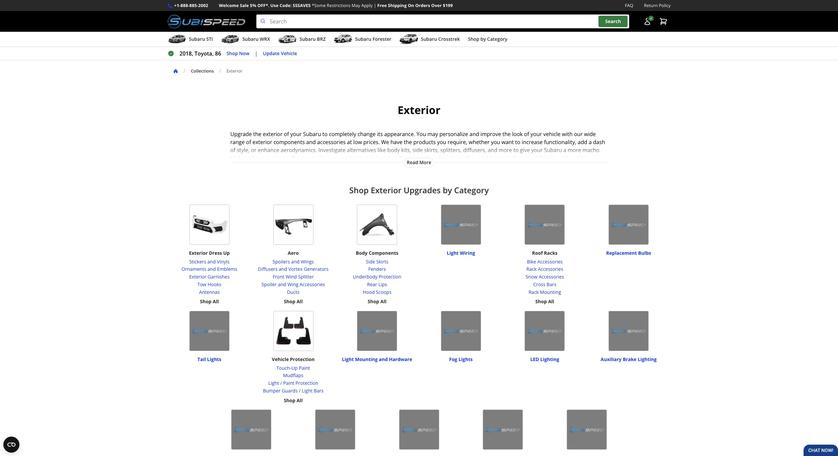 Task type: describe. For each thing, give the bounding box(es) containing it.
vehicle protection touch-up paint mudflaps light / paint protection bumper guards / light bars shop all
[[263, 357, 324, 404]]

appearance. up have
[[385, 131, 415, 138]]

alternatives
[[347, 147, 376, 154]]

prices.
[[364, 139, 380, 146]]

0 horizontal spatial give
[[520, 147, 530, 154]]

protection inside body components side skirts fenders underbody protection rear lips hood scoops shop all
[[379, 274, 402, 280]]

catching
[[430, 195, 451, 202]]

and down front on the bottom
[[278, 282, 286, 288]]

light mounting and hardware image image
[[357, 311, 397, 352]]

shop inside 'link'
[[227, 50, 238, 56]]

out
[[384, 187, 392, 194]]

vortex
[[289, 266, 303, 273]]

0 horizontal spatial with
[[434, 187, 444, 194]]

antennas
[[199, 289, 220, 295]]

low
[[354, 139, 362, 146]]

sti
[[206, 36, 213, 42]]

your up aerodynamics.
[[291, 131, 302, 138]]

light mounting and hardware
[[342, 357, 413, 363]]

0 horizontal spatial that
[[343, 203, 353, 210]]

toyota,
[[195, 50, 214, 57]]

tail lights image image
[[189, 311, 230, 352]]

side
[[366, 259, 375, 265]]

exterior dress up image image
[[189, 205, 230, 245]]

and up aerodynamics.
[[306, 139, 316, 146]]

1 horizontal spatial our
[[538, 187, 547, 194]]

wiring
[[460, 250, 475, 256]]

0 vertical spatial enhancements
[[365, 171, 402, 178]]

a right provide on the left top
[[324, 163, 327, 170]]

2 horizontal spatial you
[[569, 195, 578, 202]]

a down the functionality, on the right of page
[[564, 147, 567, 154]]

button image
[[644, 17, 652, 25]]

of up or
[[246, 139, 251, 146]]

exterior accessories image image
[[231, 410, 272, 450]]

your down craftsmanship.
[[288, 195, 299, 202]]

like down perfectly
[[444, 179, 453, 186]]

0 horizontal spatial paint
[[283, 380, 295, 387]]

1 horizontal spatial with
[[562, 131, 573, 138]]

a down stand on the left top of page
[[377, 195, 380, 202]]

skirts,
[[424, 147, 439, 154]]

lights for tail lights
[[207, 357, 221, 363]]

light wiring
[[447, 250, 475, 256]]

shop all link for hooks
[[200, 298, 219, 306]]

1 horizontal spatial |
[[374, 2, 376, 8]]

2 lighting from the left
[[638, 357, 657, 363]]

a subaru forester thumbnail image image
[[334, 34, 353, 44]]

shop inside body components side skirts fenders underbody protection rear lips hood scoops shop all
[[368, 299, 379, 305]]

additionally,
[[263, 163, 294, 170]]

5%
[[250, 2, 257, 8]]

1 vertical spatial accessories
[[313, 203, 342, 210]]

0 vertical spatial are
[[403, 171, 412, 178]]

auxiliary lighting image image
[[483, 410, 523, 450]]

a up installation
[[263, 171, 266, 178]]

sale
[[240, 2, 249, 8]]

sporty
[[241, 155, 257, 162]]

shop inside aero spoilers and wings diffusers and vortex generators front wind splitter spoiler and wing accessories ducts shop all
[[284, 299, 296, 305]]

by inside upgrade the exterior of your subaru to completely change its appearance. you may personalize and improve the look of your vehicle with our wide range of exterior components and accessories at low prices. we have the products you require, whether you want to increase functionality, add a dash of style, or enhance aerodynamics. investigate alternatives like body kits, side skirts, splitters, diffusers, and more to give your subaru a more macho and sporty appearance. these exterior improvements can boost performance by enhancing airflow and lowering drag in addition to enhancing appearance. additionally, we provide a selection of illumination modifications, like as led bulbs, headlights, and taillights, to improve visibility and give your subaru a cutting-edge appearance. our external enhancements are made to perfectly fit subaru models like the wrx, sti, forester, and crosstrek, making installation simple and accurate. we get our items from respected companies like apr performance, seibon, and olm that are well-known for their quality and craftsmanship. make a statement and stand out from the crowd with the outside of your subaru. discover our selection of exterior enhancements and let your imagination run wild to design a distinctive and eye-catching appearance. you can rely on subispeed to give you high- quality exterior components and accessories that will elevate your subaru.
[[426, 155, 432, 162]]

appearance. down provide on the left top
[[300, 171, 330, 178]]

1 horizontal spatial subaru.
[[495, 187, 514, 194]]

edge
[[286, 171, 298, 178]]

1 vertical spatial led
[[531, 357, 539, 363]]

subaru forester
[[355, 36, 392, 42]]

0 vertical spatial that
[[545, 179, 555, 186]]

1 vertical spatial protection
[[290, 357, 315, 363]]

led lighting link
[[531, 354, 560, 363]]

0 horizontal spatial selection
[[328, 163, 351, 170]]

0 horizontal spatial |
[[255, 50, 258, 57]]

headlights image image
[[315, 410, 355, 450]]

0 vertical spatial from
[[376, 179, 388, 186]]

the up catching
[[446, 187, 454, 194]]

the up kits,
[[404, 139, 412, 146]]

and down 'lowering'
[[499, 163, 509, 170]]

restrictions
[[327, 2, 351, 8]]

stand
[[368, 187, 382, 194]]

of down performance,
[[475, 187, 480, 194]]

and up vortex
[[291, 259, 300, 265]]

of up external
[[352, 163, 357, 170]]

all inside body components side skirts fenders underbody protection rear lips hood scoops shop all
[[381, 299, 387, 305]]

888-
[[181, 2, 190, 8]]

discover
[[515, 187, 537, 194]]

style,
[[237, 147, 250, 154]]

subispeed logo image
[[168, 14, 246, 28]]

subaru sti button
[[168, 33, 213, 47]]

and up 'lowering'
[[488, 147, 498, 154]]

replacement
[[607, 250, 637, 256]]

faq
[[625, 2, 634, 8]]

0 horizontal spatial mounting
[[355, 357, 378, 363]]

components
[[369, 250, 399, 256]]

known
[[577, 179, 594, 186]]

illumination
[[358, 163, 388, 170]]

underbody protection link
[[353, 274, 402, 281]]

more
[[420, 159, 432, 166]]

1 horizontal spatial selection
[[548, 187, 570, 194]]

dash
[[593, 139, 606, 146]]

1 horizontal spatial you
[[491, 139, 500, 146]]

wind
[[286, 274, 297, 280]]

light / paint protection link
[[263, 380, 324, 388]]

their
[[231, 187, 242, 194]]

aero
[[288, 250, 299, 256]]

may
[[428, 131, 438, 138]]

and inside light mounting and hardware link
[[379, 357, 388, 363]]

tail
[[198, 357, 206, 363]]

and up crosstrek,
[[584, 163, 593, 170]]

1 horizontal spatial give
[[558, 195, 568, 202]]

to down addition
[[534, 163, 539, 170]]

and up the whether
[[470, 131, 479, 138]]

policy
[[659, 2, 671, 8]]

1 horizontal spatial you
[[484, 195, 494, 202]]

cross
[[534, 282, 546, 288]]

shop all link for /
[[284, 397, 303, 405]]

and left let
[[269, 195, 279, 202]]

accessories down bike accessories link
[[538, 266, 564, 273]]

led inside upgrade the exterior of your subaru to completely change its appearance. you may personalize and improve the look of your vehicle with our wide range of exterior components and accessories at low prices. we have the products you require, whether you want to increase functionality, add a dash of style, or enhance aerodynamics. investigate alternatives like body kits, side skirts, splitters, diffusers, and more to give your subaru a more macho and sporty appearance. these exterior improvements can boost performance by enhancing airflow and lowering drag in addition to enhancing appearance. additionally, we provide a selection of illumination modifications, like as led bulbs, headlights, and taillights, to improve visibility and give your subaru a cutting-edge appearance. our external enhancements are made to perfectly fit subaru models like the wrx, sti, forester, and crosstrek, making installation simple and accurate. we get our items from respected companies like apr performance, seibon, and olm that are well-known for their quality and craftsmanship. make a statement and stand out from the crowd with the outside of your subaru. discover our selection of exterior enhancements and let your imagination run wild to design a distinctive and eye-catching appearance. you can rely on subispeed to give you high- quality exterior components and accessories that will elevate your subaru.
[[443, 163, 453, 170]]

+1-888-885-2002
[[174, 2, 208, 8]]

and down stickers and vinyls link
[[208, 266, 216, 273]]

a right make
[[326, 187, 329, 194]]

light mounting and hardware link
[[342, 354, 413, 363]]

and up ornaments and emblems "link"
[[207, 259, 216, 265]]

tail lights
[[198, 357, 221, 363]]

cutting-
[[267, 171, 286, 178]]

your up addition
[[532, 147, 543, 154]]

your up making
[[231, 171, 242, 178]]

subaru up installation
[[243, 171, 261, 178]]

/ down light / paint protection link
[[299, 388, 301, 394]]

auxiliary brake lighting
[[601, 357, 657, 363]]

a right add
[[589, 139, 592, 146]]

hood scoops link
[[353, 289, 402, 296]]

auxiliary
[[601, 357, 622, 363]]

body components image image
[[357, 205, 397, 245]]

subaru left wrx
[[243, 36, 259, 42]]

return policy link
[[644, 2, 671, 9]]

1 horizontal spatial paint
[[299, 365, 310, 371]]

like up the boost
[[378, 147, 386, 154]]

rack mounting link
[[526, 289, 564, 296]]

subaru wrx button
[[221, 33, 270, 47]]

subaru left 'brz' in the left top of the page
[[300, 36, 316, 42]]

and up headlights,
[[479, 155, 488, 162]]

design
[[360, 195, 376, 202]]

to up will
[[353, 195, 358, 202]]

to right subispeed
[[551, 195, 556, 202]]

replacement bulbs
[[607, 250, 652, 256]]

read
[[407, 159, 418, 166]]

accessories down rack accessories link at the right of the page
[[539, 274, 564, 280]]

auxiliary brake lighting image image
[[609, 311, 649, 352]]

of right look on the top of the page
[[524, 131, 530, 138]]

may
[[352, 2, 360, 8]]

/ up guards
[[280, 380, 282, 387]]

body components side skirts fenders underbody protection rear lips hood scoops shop all
[[353, 250, 402, 305]]

1 vertical spatial improve
[[540, 163, 561, 170]]

1 enhancing from the left
[[433, 155, 459, 162]]

boost
[[376, 155, 390, 162]]

front
[[273, 274, 285, 280]]

antennas link
[[182, 289, 237, 296]]

and down edge on the left of page
[[297, 179, 307, 186]]

your down performance,
[[482, 187, 493, 194]]

appearance. down the outside
[[452, 195, 483, 202]]

bumpers image image
[[567, 410, 607, 450]]

performance,
[[466, 179, 499, 186]]

bars inside roof racks bike accessories rack accessories snow accessories cross bars rack mounting shop all
[[547, 282, 557, 288]]

bulbs
[[639, 250, 652, 256]]

wild
[[342, 195, 352, 202]]

0 vertical spatial quality
[[244, 187, 260, 194]]

increase
[[522, 139, 543, 146]]

to right addition
[[553, 155, 559, 162]]

and up 'discover'
[[521, 179, 530, 186]]

2 vertical spatial by
[[443, 185, 452, 196]]

and up design
[[358, 187, 367, 194]]

0 horizontal spatial you
[[417, 131, 426, 138]]

addition
[[531, 155, 552, 162]]

and left eye-
[[408, 195, 418, 202]]

+1-888-885-2002 link
[[174, 2, 208, 9]]

roof racks image image
[[525, 205, 565, 245]]

fenders
[[369, 266, 386, 273]]

like up seibon,
[[504, 171, 512, 178]]

your up increase
[[531, 131, 542, 138]]

subaru left crosstrek
[[421, 36, 437, 42]]

diffusers,
[[463, 147, 487, 154]]

shop by category button
[[468, 33, 508, 47]]

aero image image
[[273, 205, 314, 245]]

subaru left forester
[[355, 36, 372, 42]]

touch-up paint link
[[263, 365, 324, 372]]

2002
[[198, 2, 208, 8]]

want
[[502, 139, 514, 146]]

light wiring image image
[[441, 205, 481, 245]]

brake
[[623, 357, 637, 363]]

subaru crosstrek button
[[400, 33, 460, 47]]

statement
[[331, 187, 356, 194]]

wrx,
[[523, 171, 536, 178]]

rear lips link
[[353, 281, 402, 289]]

tow
[[198, 282, 207, 288]]

and down style,
[[231, 155, 240, 162]]

1 vertical spatial enhancements
[[231, 195, 268, 202]]

forester,
[[548, 171, 570, 178]]

high-
[[580, 195, 592, 202]]

all inside aero spoilers and wings diffusers and vortex generators front wind splitter spoiler and wing accessories ducts shop all
[[297, 299, 303, 305]]

subaru up performance,
[[465, 171, 483, 178]]

making
[[231, 179, 249, 186]]



Task type: locate. For each thing, give the bounding box(es) containing it.
1 vertical spatial |
[[255, 50, 258, 57]]

from
[[376, 179, 388, 186], [394, 187, 406, 194]]

your down distinctive
[[384, 203, 395, 210]]

all inside roof racks bike accessories rack accessories snow accessories cross bars rack mounting shop all
[[549, 299, 555, 305]]

0 vertical spatial protection
[[379, 274, 402, 280]]

you left high-
[[569, 195, 578, 202]]

0 vertical spatial mounting
[[540, 289, 561, 295]]

will
[[355, 203, 363, 210]]

shop all link for shop
[[536, 298, 555, 306]]

category inside dropdown button
[[487, 36, 508, 42]]

1 horizontal spatial lighting
[[638, 357, 657, 363]]

shop all link for all
[[368, 298, 387, 306]]

fog lights image image
[[441, 311, 481, 352]]

shop exterior upgrades by category
[[350, 185, 489, 196]]

0 horizontal spatial improve
[[481, 131, 501, 138]]

well-
[[566, 179, 577, 186]]

0 vertical spatial category
[[487, 36, 508, 42]]

touch-
[[277, 365, 292, 371]]

up inside exterior dress up stickers and vinyls ornaments and emblems exterior garnishes tow hooks antennas shop all
[[223, 250, 230, 256]]

0 horizontal spatial our
[[351, 179, 359, 186]]

0 vertical spatial paint
[[299, 365, 310, 371]]

bike
[[527, 259, 537, 265]]

0 horizontal spatial led
[[443, 163, 453, 170]]

hardware
[[389, 357, 413, 363]]

rely
[[505, 195, 515, 202]]

enhancements down their
[[231, 195, 268, 202]]

2 horizontal spatial give
[[595, 163, 605, 170]]

1 horizontal spatial improve
[[540, 163, 561, 170]]

lights for fog lights
[[459, 357, 473, 363]]

0 vertical spatial subaru.
[[495, 187, 514, 194]]

change
[[358, 131, 376, 138]]

0 vertical spatial |
[[374, 2, 376, 8]]

885-
[[190, 2, 198, 8]]

products
[[414, 139, 436, 146]]

1 horizontal spatial that
[[545, 179, 555, 186]]

require,
[[448, 139, 468, 146]]

of up aerodynamics.
[[284, 131, 289, 138]]

the down taillights, on the right of the page
[[514, 171, 522, 178]]

crowd
[[417, 187, 432, 194]]

2 lights from the left
[[459, 357, 473, 363]]

are down forester,
[[556, 179, 564, 186]]

*some restrictions may apply | free shipping on orders over $199
[[312, 2, 453, 8]]

range
[[231, 139, 245, 146]]

1 vertical spatial category
[[454, 185, 489, 196]]

0 horizontal spatial subaru.
[[397, 203, 416, 210]]

roof
[[532, 250, 543, 256]]

light
[[447, 250, 459, 256], [342, 357, 354, 363], [268, 380, 279, 387], [302, 388, 313, 394]]

imagination
[[300, 195, 330, 202]]

1 horizontal spatial bars
[[547, 282, 557, 288]]

spoiler
[[262, 282, 277, 288]]

0 horizontal spatial from
[[376, 179, 388, 186]]

and down "visibility"
[[571, 171, 581, 178]]

1 horizontal spatial by
[[443, 185, 452, 196]]

components up aerodynamics.
[[274, 139, 305, 146]]

the down respected
[[407, 187, 415, 194]]

can left rely
[[495, 195, 504, 202]]

distinctive
[[382, 195, 407, 202]]

0 vertical spatial led
[[443, 163, 453, 170]]

1 vertical spatial that
[[343, 203, 353, 210]]

2 vertical spatial give
[[558, 195, 568, 202]]

shipping
[[388, 2, 407, 8]]

vehicle up touch-
[[272, 357, 289, 363]]

vehicle
[[544, 131, 561, 138]]

/ left exterior link
[[219, 67, 221, 75]]

subaru. down distinctive
[[397, 203, 416, 210]]

subaru crosstrek
[[421, 36, 460, 42]]

return
[[644, 2, 658, 8]]

we down its
[[381, 139, 389, 146]]

1 vertical spatial up
[[292, 365, 298, 371]]

to
[[323, 131, 328, 138], [516, 139, 521, 146], [514, 147, 519, 154], [553, 155, 559, 162], [534, 163, 539, 170], [429, 171, 434, 178], [353, 195, 358, 202], [551, 195, 556, 202]]

let
[[280, 195, 286, 202]]

and down spoilers
[[279, 266, 287, 273]]

return policy
[[644, 2, 671, 8]]

1 vertical spatial rack
[[529, 289, 539, 295]]

made
[[413, 171, 427, 178]]

shop right crosstrek
[[468, 36, 480, 42]]

lighting down led lighting image
[[541, 357, 560, 363]]

accessories down the splitter
[[300, 282, 325, 288]]

improve
[[481, 131, 501, 138], [540, 163, 561, 170]]

our down olm
[[538, 187, 547, 194]]

look
[[512, 131, 523, 138]]

1 vertical spatial give
[[595, 163, 605, 170]]

1 horizontal spatial up
[[292, 365, 298, 371]]

0 vertical spatial vehicle
[[281, 50, 297, 56]]

0 horizontal spatial can
[[366, 155, 375, 162]]

lights
[[207, 357, 221, 363], [459, 357, 473, 363]]

1 lighting from the left
[[541, 357, 560, 363]]

whether
[[469, 139, 490, 146]]

0 vertical spatial components
[[274, 139, 305, 146]]

1 vertical spatial we
[[332, 179, 340, 186]]

of down well-
[[572, 187, 577, 194]]

led lighting image image
[[525, 311, 565, 352]]

spoilers
[[273, 259, 290, 265]]

all down rack mounting link on the bottom right
[[549, 299, 555, 305]]

up up mudflaps
[[292, 365, 298, 371]]

open widget image
[[3, 437, 19, 453]]

1 vertical spatial from
[[394, 187, 406, 194]]

1 vertical spatial subaru.
[[397, 203, 416, 210]]

1 horizontal spatial from
[[394, 187, 406, 194]]

modifications,
[[389, 163, 425, 170]]

mounting down light mounting and hardware image
[[355, 357, 378, 363]]

rack accessories link
[[526, 266, 564, 274]]

1 vertical spatial our
[[351, 179, 359, 186]]

*some
[[312, 2, 326, 8]]

search input field
[[256, 14, 630, 28]]

all
[[213, 299, 219, 305], [297, 299, 303, 305], [381, 299, 387, 305], [549, 299, 555, 305], [297, 398, 303, 404]]

0 vertical spatial up
[[223, 250, 230, 256]]

1 vertical spatial mounting
[[355, 357, 378, 363]]

$199
[[443, 2, 453, 8]]

crosstrek,
[[582, 171, 607, 178]]

upgrade
[[231, 131, 252, 138]]

shop all link for and
[[284, 298, 303, 306]]

shop inside exterior dress up stickers and vinyls ornaments and emblems exterior garnishes tow hooks antennas shop all
[[200, 299, 212, 305]]

0 vertical spatial give
[[520, 147, 530, 154]]

0 horizontal spatial you
[[437, 139, 447, 146]]

components down let
[[270, 203, 301, 210]]

vehicle protection image image
[[273, 311, 314, 352]]

our down external
[[351, 179, 359, 186]]

off*.
[[258, 2, 270, 8]]

marker lights image image
[[399, 410, 439, 450]]

1 vertical spatial you
[[484, 195, 494, 202]]

enhancing down splitters, at right
[[433, 155, 459, 162]]

collections
[[191, 68, 214, 74]]

upgrade the exterior of your subaru to completely change its appearance. you may personalize and improve the look of your vehicle with our wide range of exterior components and accessories at low prices. we have the products you require, whether you want to increase functionality, add a dash of style, or enhance aerodynamics. investigate alternatives like body kits, side skirts, splitters, diffusers, and more to give your subaru a more macho and sporty appearance. these exterior improvements can boost performance by enhancing airflow and lowering drag in addition to enhancing appearance. additionally, we provide a selection of illumination modifications, like as led bulbs, headlights, and taillights, to improve visibility and give your subaru a cutting-edge appearance. our external enhancements are made to perfectly fit subaru models like the wrx, sti, forester, and crosstrek, making installation simple and accurate. we get our items from respected companies like apr performance, seibon, and olm that are well-known for their quality and craftsmanship. make a statement and stand out from the crowd with the outside of your subaru. discover our selection of exterior enhancements and let your imagination run wild to design a distinctive and eye-catching appearance. you can rely on subispeed to give you high- quality exterior components and accessories that will elevate your subaru.
[[231, 131, 607, 210]]

1 vertical spatial quality
[[231, 203, 247, 210]]

enhancing up "visibility"
[[560, 155, 586, 162]]

like left as
[[426, 163, 435, 170]]

we down our
[[332, 179, 340, 186]]

subaru inside "dropdown button"
[[189, 36, 205, 42]]

more down add
[[568, 147, 582, 154]]

paint
[[299, 365, 310, 371], [283, 380, 295, 387]]

1 horizontal spatial are
[[556, 179, 564, 186]]

1 vertical spatial can
[[495, 195, 504, 202]]

to up investigate at the left top of page
[[323, 131, 328, 138]]

racks
[[544, 250, 558, 256]]

garnishes
[[208, 274, 230, 280]]

home image
[[173, 68, 178, 74]]

0 horizontal spatial bars
[[314, 388, 324, 394]]

| right the now
[[255, 50, 258, 57]]

0 vertical spatial can
[[366, 155, 375, 162]]

2 vertical spatial our
[[538, 187, 547, 194]]

0 horizontal spatial lights
[[207, 357, 221, 363]]

0 horizontal spatial enhancements
[[231, 195, 268, 202]]

splitter
[[298, 274, 314, 280]]

2 horizontal spatial our
[[574, 131, 583, 138]]

apr
[[454, 179, 464, 186]]

shop inside roof racks bike accessories rack accessories snow accessories cross bars rack mounting shop all
[[536, 299, 547, 305]]

1 vertical spatial selection
[[548, 187, 570, 194]]

0 horizontal spatial lighting
[[541, 357, 560, 363]]

snow
[[526, 274, 538, 280]]

1 horizontal spatial mounting
[[540, 289, 561, 295]]

wrx
[[260, 36, 270, 42]]

2 vertical spatial protection
[[296, 380, 318, 387]]

0 horizontal spatial enhancing
[[433, 155, 459, 162]]

0 vertical spatial by
[[481, 36, 486, 42]]

give up in
[[520, 147, 530, 154]]

1 horizontal spatial we
[[381, 139, 389, 146]]

2 more from the left
[[568, 147, 582, 154]]

replacement bulbs image image
[[609, 205, 649, 245]]

use
[[271, 2, 279, 8]]

the right upgrade
[[253, 131, 262, 138]]

eye-
[[419, 195, 430, 202]]

2 horizontal spatial by
[[481, 36, 486, 42]]

enhancements down illumination
[[365, 171, 402, 178]]

/ right home icon at the top of page
[[184, 67, 186, 75]]

subaru down the functionality, on the right of page
[[544, 147, 562, 154]]

shop right get
[[350, 185, 369, 196]]

you left 'want'
[[491, 139, 500, 146]]

from up out
[[376, 179, 388, 186]]

kits,
[[401, 147, 412, 154]]

by inside dropdown button
[[481, 36, 486, 42]]

1 horizontal spatial lights
[[459, 357, 473, 363]]

0 horizontal spatial are
[[403, 171, 412, 178]]

are
[[403, 171, 412, 178], [556, 179, 564, 186]]

all inside exterior dress up stickers and vinyls ornaments and emblems exterior garnishes tow hooks antennas shop all
[[213, 299, 219, 305]]

hooks
[[208, 282, 222, 288]]

0 horizontal spatial up
[[223, 250, 230, 256]]

bars down snow accessories link
[[547, 282, 557, 288]]

the up 'want'
[[503, 131, 511, 138]]

welcome sale 5% off*. use code: sssave5
[[219, 2, 311, 8]]

1 vertical spatial by
[[426, 155, 432, 162]]

0 horizontal spatial more
[[499, 147, 512, 154]]

0 horizontal spatial we
[[332, 179, 340, 186]]

1 lights from the left
[[207, 357, 221, 363]]

roof racks bike accessories rack accessories snow accessories cross bars rack mounting shop all
[[526, 250, 564, 305]]

1 horizontal spatial can
[[495, 195, 504, 202]]

can up illumination
[[366, 155, 375, 162]]

mudflaps
[[283, 373, 304, 379]]

shop down rack mounting link on the bottom right
[[536, 299, 547, 305]]

all down bumper guards / light bars link
[[297, 398, 303, 404]]

outside
[[455, 187, 474, 194]]

olm
[[532, 179, 543, 186]]

accessories down "run"
[[313, 203, 342, 210]]

1 horizontal spatial led
[[531, 357, 539, 363]]

all inside vehicle protection touch-up paint mudflaps light / paint protection bumper guards / light bars shop all
[[297, 398, 303, 404]]

you up products
[[417, 131, 426, 138]]

0 vertical spatial improve
[[481, 131, 501, 138]]

hood
[[363, 289, 375, 295]]

and down installation
[[262, 187, 271, 194]]

and down imagination
[[302, 203, 312, 210]]

light inside light mounting and hardware link
[[342, 357, 354, 363]]

lights right fog
[[459, 357, 473, 363]]

rear
[[367, 282, 377, 288]]

paint up mudflaps
[[299, 365, 310, 371]]

0 vertical spatial with
[[562, 131, 573, 138]]

a subaru wrx thumbnail image image
[[221, 34, 240, 44]]

search
[[606, 18, 621, 25]]

protection up the lips
[[379, 274, 402, 280]]

mounting inside roof racks bike accessories rack accessories snow accessories cross bars rack mounting shop all
[[540, 289, 561, 295]]

to up the drag
[[514, 147, 519, 154]]

subaru forester button
[[334, 33, 392, 47]]

to up 'companies'
[[429, 171, 434, 178]]

0 vertical spatial we
[[381, 139, 389, 146]]

that down "sti," at the top of the page
[[545, 179, 555, 186]]

from down respected
[[394, 187, 406, 194]]

shop all link down the antennas link
[[200, 298, 219, 306]]

up
[[223, 250, 230, 256], [292, 365, 298, 371]]

accessories
[[317, 139, 346, 146], [313, 203, 342, 210]]

rack down the cross
[[529, 289, 539, 295]]

sssave5
[[293, 2, 311, 8]]

shop inside dropdown button
[[468, 36, 480, 42]]

exterior dress up stickers and vinyls ornaments and emblems exterior garnishes tow hooks antennas shop all
[[182, 250, 237, 305]]

skirts
[[377, 259, 389, 265]]

brz
[[317, 36, 326, 42]]

components
[[274, 139, 305, 146], [270, 203, 301, 210]]

0 vertical spatial bars
[[547, 282, 557, 288]]

0 vertical spatial accessories
[[317, 139, 346, 146]]

accessories down racks
[[538, 259, 563, 265]]

led down led lighting image
[[531, 357, 539, 363]]

a subaru sti thumbnail image image
[[168, 34, 186, 44]]

tow hooks link
[[182, 281, 237, 289]]

appearance. down sporty
[[231, 163, 261, 170]]

1 more from the left
[[499, 147, 512, 154]]

subaru left sti
[[189, 36, 205, 42]]

appearance. up additionally,
[[259, 155, 290, 162]]

wing
[[288, 282, 299, 288]]

more down 'want'
[[499, 147, 512, 154]]

to down look on the top of the page
[[516, 139, 521, 146]]

a subaru crosstrek thumbnail image image
[[400, 34, 418, 44]]

aerodynamics.
[[281, 147, 317, 154]]

of down range
[[231, 147, 236, 154]]

paint up guards
[[283, 380, 295, 387]]

subaru. up rely
[[495, 187, 514, 194]]

you down performance,
[[484, 195, 494, 202]]

2 enhancing from the left
[[560, 155, 586, 162]]

bars down light / paint protection link
[[314, 388, 324, 394]]

protection up touch-up paint link on the bottom of page
[[290, 357, 315, 363]]

1 vertical spatial bars
[[314, 388, 324, 394]]

bars inside vehicle protection touch-up paint mudflaps light / paint protection bumper guards / light bars shop all
[[314, 388, 324, 394]]

up inside vehicle protection touch-up paint mudflaps light / paint protection bumper guards / light bars shop all
[[292, 365, 298, 371]]

all down ducts link
[[297, 299, 303, 305]]

0 vertical spatial our
[[574, 131, 583, 138]]

1 vertical spatial components
[[270, 203, 301, 210]]

rack down the bike
[[527, 266, 537, 273]]

auxiliary brake lighting link
[[601, 354, 657, 363]]

accessories inside aero spoilers and wings diffusers and vortex generators front wind splitter spoiler and wing accessories ducts shop all
[[300, 282, 325, 288]]

as
[[436, 163, 442, 170]]

cross bars link
[[526, 281, 564, 289]]

all down the antennas link
[[213, 299, 219, 305]]

with up catching
[[434, 187, 444, 194]]

items
[[361, 179, 375, 186]]

a subaru brz thumbnail image image
[[278, 34, 297, 44]]

shop inside vehicle protection touch-up paint mudflaps light / paint protection bumper guards / light bars shop all
[[284, 398, 296, 404]]

shop down ducts link
[[284, 299, 296, 305]]

0 vertical spatial you
[[417, 131, 426, 138]]

0 vertical spatial selection
[[328, 163, 351, 170]]

1 horizontal spatial enhancements
[[365, 171, 402, 178]]

subaru up aerodynamics.
[[303, 131, 321, 138]]

1 vertical spatial are
[[556, 179, 564, 186]]

mounting down the cross bars link
[[540, 289, 561, 295]]

our
[[574, 131, 583, 138], [351, 179, 359, 186], [538, 187, 547, 194]]

code:
[[280, 2, 292, 8]]

these
[[291, 155, 306, 162]]

vehicle inside button
[[281, 50, 297, 56]]

improve up the whether
[[481, 131, 501, 138]]

0 vertical spatial rack
[[527, 266, 537, 273]]

stickers
[[189, 259, 206, 265]]

1 horizontal spatial more
[[568, 147, 582, 154]]

vehicle inside vehicle protection touch-up paint mudflaps light / paint protection bumper guards / light bars shop all
[[272, 357, 289, 363]]

light inside light wiring link
[[447, 250, 459, 256]]



Task type: vqa. For each thing, say whether or not it's contained in the screenshot.


